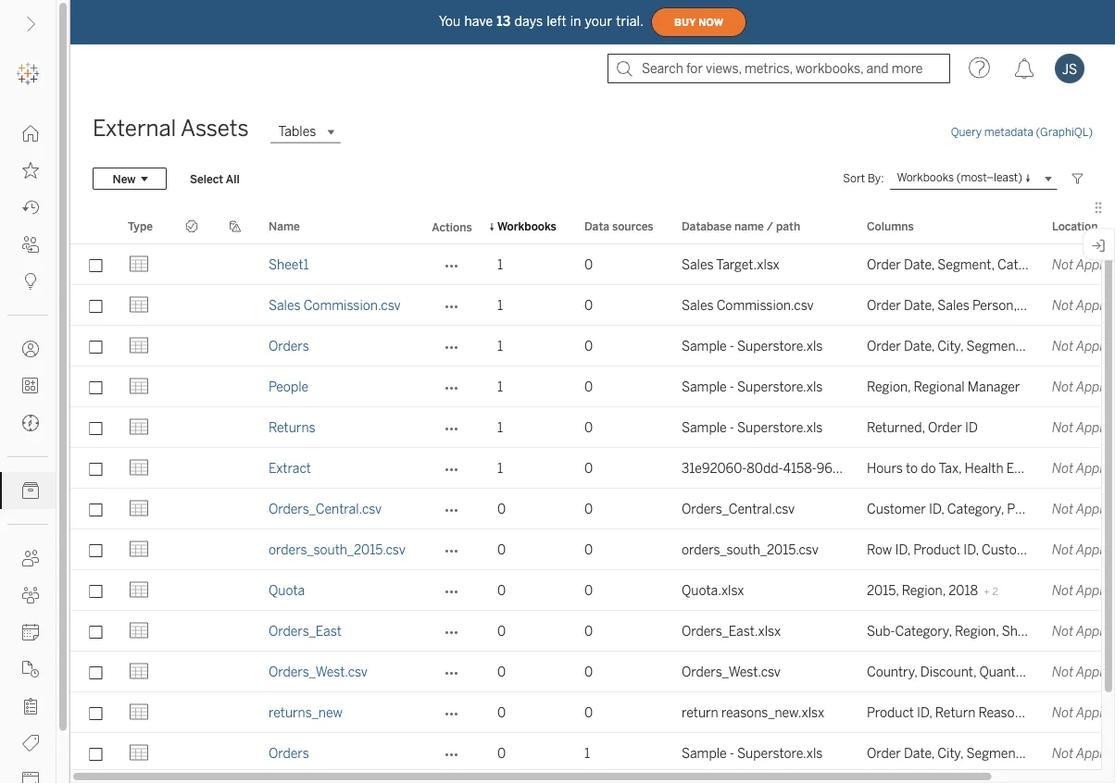 Task type: vqa. For each thing, say whether or not it's contained in the screenshot.


Task type: locate. For each thing, give the bounding box(es) containing it.
+ inside order date, city, segment + 18 not applica
[[1026, 748, 1033, 761]]

+ down notes
[[1026, 748, 1033, 761]]

2 orders from the top
[[269, 746, 309, 761]]

+ for quantity
[[1036, 667, 1042, 679]]

workbooks right by:
[[897, 171, 954, 184]]

0
[[584, 257, 593, 272], [584, 298, 593, 313], [584, 339, 593, 354], [584, 379, 593, 395], [584, 420, 593, 435], [584, 461, 593, 476], [497, 502, 506, 517], [584, 502, 593, 517], [497, 542, 506, 558], [584, 542, 593, 558], [497, 583, 506, 598], [584, 583, 593, 598], [497, 624, 506, 639], [584, 624, 593, 639], [497, 665, 506, 680], [584, 665, 593, 680], [497, 705, 506, 721], [584, 705, 593, 721], [497, 746, 506, 761]]

orders up people
[[269, 339, 309, 354]]

1 vertical spatial category,
[[895, 624, 952, 639]]

1 for people
[[497, 379, 503, 395]]

3 - from the top
[[730, 420, 734, 435]]

orders_west.csv down orders_east.xlsx
[[682, 665, 781, 680]]

18 down notes
[[1035, 748, 1045, 761]]

0 vertical spatial orders
[[269, 339, 309, 354]]

1 orders_west.csv from the left
[[269, 665, 368, 680]]

sample - superstore.xls for order date, city, segment
[[682, 339, 823, 354]]

6 row from the top
[[70, 448, 1115, 489]]

table image for quota
[[128, 579, 150, 602]]

+ right quantity at bottom
[[1036, 667, 1042, 679]]

5 applica from the top
[[1076, 420, 1115, 435]]

orders_west.csv link
[[269, 665, 368, 680]]

date, down product id, return reason, notes
[[904, 746, 935, 761]]

1 sample - superstore.xls from the top
[[682, 339, 823, 354]]

returns_new link
[[269, 705, 343, 721]]

2 table image from the top
[[128, 457, 150, 479]]

8 row from the top
[[70, 530, 1115, 571]]

select
[[190, 172, 223, 185]]

sample for returned,
[[682, 420, 727, 435]]

row containing returns_new
[[70, 693, 1115, 734]]

commission.csv down sheet1
[[304, 298, 401, 313]]

1 horizontal spatial orders_south_2015.csv
[[682, 542, 819, 558]]

1 orders from the top
[[269, 339, 309, 354]]

1 vertical spatial 18
[[1035, 748, 1045, 761]]

data sources
[[584, 220, 654, 233]]

2
[[993, 585, 999, 598]]

sales commission.csv
[[269, 298, 401, 313], [682, 298, 814, 313]]

4 table image from the top
[[128, 579, 150, 602]]

1 not applica from the top
[[1052, 339, 1115, 354]]

sales
[[682, 257, 714, 272], [269, 298, 301, 313], [682, 298, 714, 313], [938, 298, 970, 313]]

reasons_new.xlsx
[[721, 705, 825, 721]]

2 sample - superstore.xls from the top
[[682, 379, 823, 395]]

tables button
[[271, 121, 340, 143]]

order for order date, sales person, region not applica
[[867, 298, 901, 313]]

+
[[984, 585, 990, 598], [1036, 667, 1042, 679], [1026, 748, 1033, 761]]

row containing orders_south_2015.csv
[[70, 530, 1115, 571]]

not applica
[[1052, 339, 1115, 354], [1052, 379, 1115, 395], [1052, 420, 1115, 435], [1052, 461, 1115, 476], [1052, 542, 1115, 558], [1052, 583, 1115, 598], [1052, 705, 1115, 721]]

3 not from the top
[[1052, 339, 1074, 354]]

4 date, from the top
[[904, 746, 935, 761]]

product
[[1007, 502, 1054, 517], [913, 542, 961, 558], [867, 705, 914, 721]]

row containing orders_west.csv
[[70, 652, 1115, 693]]

1 row from the top
[[70, 245, 1115, 285]]

order for order date, city, segment + 18 not applica
[[867, 746, 901, 761]]

new button
[[93, 168, 167, 190]]

region, up returned,
[[867, 379, 911, 395]]

return reasons_new.xlsx
[[682, 705, 825, 721]]

1 horizontal spatial +
[[1026, 748, 1033, 761]]

1 horizontal spatial commission.csv
[[717, 298, 814, 313]]

2 orders_central.csv from the left
[[682, 502, 795, 517]]

2 table image from the top
[[128, 294, 150, 316]]

3 not applica from the top
[[1052, 420, 1115, 435]]

table image for returns
[[128, 416, 150, 439]]

0 horizontal spatial orders_south_2015.csv
[[269, 542, 406, 558]]

product down the % at the right
[[1007, 502, 1054, 517]]

0 vertical spatial city,
[[938, 339, 964, 354]]

4 table image from the top
[[128, 376, 150, 398]]

2 vertical spatial region,
[[955, 624, 999, 639]]

workbooks left data
[[497, 220, 557, 233]]

0 vertical spatial product
[[1007, 502, 1054, 517]]

1 vertical spatial workbooks
[[497, 220, 557, 233]]

1 superstore.xls from the top
[[737, 339, 823, 354]]

orders_central.csv up orders_south_2015.csv link
[[269, 502, 382, 517]]

2 segment from the top
[[967, 746, 1021, 761]]

2 horizontal spatial +
[[1036, 667, 1042, 679]]

+ inside country, discount, quantity + 18 not applica
[[1036, 667, 1042, 679]]

1 orders link from the top
[[269, 339, 309, 354]]

order up "region, regional manager"
[[867, 339, 901, 354]]

1 horizontal spatial workbooks
[[897, 171, 954, 184]]

1 vertical spatial region,
[[902, 583, 946, 598]]

workbooks
[[897, 171, 954, 184], [497, 220, 557, 233]]

grid
[[70, 209, 1115, 784]]

1 sales commission.csv from the left
[[269, 298, 401, 313]]

have
[[464, 14, 493, 29]]

13 applica from the top
[[1076, 746, 1115, 761]]

1 city, from the top
[[938, 339, 964, 354]]

manager
[[968, 379, 1020, 395]]

8 applica from the top
[[1076, 542, 1115, 558]]

orders link up people
[[269, 339, 309, 354]]

6 table image from the top
[[128, 702, 150, 724]]

31e92060-80dd-4158-9639-813c09f9121b
[[682, 461, 936, 476]]

0 horizontal spatial orders_west.csv
[[269, 665, 368, 680]]

name down customer id, category, product not applica
[[1044, 542, 1080, 558]]

customer down 813c09f9121b
[[867, 502, 926, 517]]

order up order date, city, segment
[[867, 298, 901, 313]]

14 row from the top
[[70, 774, 1101, 784]]

10 applica from the top
[[1076, 624, 1115, 639]]

orders_south_2015.csv down orders_central.csv link in the bottom of the page
[[269, 542, 406, 558]]

main navigation. press the up and down arrow keys to access links. element
[[0, 115, 56, 784]]

order date, segment, category not applica
[[867, 257, 1115, 272]]

date, up regional
[[904, 339, 935, 354]]

id, right row
[[895, 542, 911, 558]]

12 row from the top
[[70, 693, 1115, 734]]

Search for views, metrics, workbooks, and more text field
[[608, 54, 950, 83]]

row containing people
[[70, 367, 1115, 408]]

sales commission.csv down target.xlsx
[[682, 298, 814, 313]]

0 vertical spatial workbooks
[[897, 171, 954, 184]]

1 vertical spatial orders link
[[269, 746, 309, 761]]

id, for return
[[917, 705, 932, 721]]

11 not from the top
[[1052, 665, 1074, 680]]

table image
[[128, 253, 150, 276], [128, 294, 150, 316], [128, 335, 150, 357], [128, 376, 150, 398], [128, 539, 150, 561], [128, 661, 150, 683], [128, 742, 150, 765]]

3 superstore.xls from the top
[[737, 420, 823, 435]]

0 vertical spatial name
[[269, 220, 300, 233]]

4 sample - superstore.xls from the top
[[682, 746, 823, 761]]

name up sheet1
[[269, 220, 300, 233]]

table image for returns_new
[[128, 702, 150, 724]]

orders_central.csv
[[269, 502, 382, 517], [682, 502, 795, 517]]

-
[[730, 339, 734, 354], [730, 379, 734, 395], [730, 420, 734, 435], [730, 746, 734, 761]]

navigation panel element
[[0, 56, 56, 784]]

1 horizontal spatial name
[[1044, 542, 1080, 558]]

0 vertical spatial region,
[[867, 379, 911, 395]]

sub-
[[867, 624, 895, 639]]

5 table image from the top
[[128, 620, 150, 642]]

1 for orders
[[497, 339, 503, 354]]

sales commission.csv link
[[269, 298, 401, 313]]

exp
[[1007, 461, 1029, 476]]

%
[[1031, 461, 1044, 476]]

1 for sales commission.csv
[[497, 298, 503, 313]]

workbooks (most–least) button
[[890, 168, 1058, 190]]

superstore.xls
[[737, 339, 823, 354], [737, 379, 823, 395], [737, 420, 823, 435], [737, 746, 823, 761]]

id,
[[929, 502, 944, 517], [895, 542, 911, 558], [964, 542, 979, 558], [917, 705, 932, 721]]

2 sample from the top
[[682, 379, 727, 395]]

6 not applica from the top
[[1052, 583, 1115, 598]]

1 vertical spatial +
[[1036, 667, 1042, 679]]

segment
[[967, 339, 1021, 354], [967, 746, 1021, 761]]

2 row from the top
[[70, 285, 1115, 326]]

1 applica from the top
[[1076, 257, 1115, 272]]

1 table image from the top
[[128, 253, 150, 276]]

order
[[867, 257, 901, 272], [867, 298, 901, 313], [867, 339, 901, 354], [928, 420, 962, 435], [867, 746, 901, 761]]

row group containing sheet1
[[70, 245, 1115, 784]]

id, down 'do'
[[929, 502, 944, 517]]

0 horizontal spatial commission.csv
[[304, 298, 401, 313]]

row
[[70, 245, 1115, 285], [70, 285, 1115, 326], [70, 326, 1115, 367], [70, 367, 1115, 408], [70, 408, 1115, 448], [70, 448, 1115, 489], [70, 489, 1115, 530], [70, 530, 1115, 571], [70, 571, 1115, 611], [70, 611, 1115, 652], [70, 652, 1115, 693], [70, 693, 1115, 734], [70, 734, 1115, 774], [70, 774, 1101, 784]]

5 not applica from the top
[[1052, 542, 1115, 558]]

2 commission.csv from the left
[[717, 298, 814, 313]]

7 not applica from the top
[[1052, 705, 1115, 721]]

name
[[734, 220, 764, 233]]

table image for orders_south_2015.csv link
[[128, 539, 150, 561]]

table image for orders_east
[[128, 620, 150, 642]]

category, down "2015, region, 2018 + 2"
[[895, 624, 952, 639]]

cell
[[170, 245, 214, 285], [214, 245, 258, 285], [170, 285, 214, 326], [214, 285, 258, 326], [170, 326, 214, 367], [214, 326, 258, 367], [170, 367, 214, 408], [214, 367, 258, 408], [170, 408, 214, 448], [214, 408, 258, 448], [170, 448, 214, 489], [214, 448, 258, 489], [170, 489, 214, 530], [214, 489, 258, 530], [170, 530, 214, 571], [214, 530, 258, 571], [170, 571, 214, 611], [214, 571, 258, 611], [170, 611, 214, 652], [214, 611, 258, 652], [170, 652, 214, 693], [214, 652, 258, 693], [170, 693, 214, 734], [214, 693, 258, 734], [170, 734, 214, 774], [214, 734, 258, 774]]

region, left 2018
[[902, 583, 946, 598]]

18
[[1045, 667, 1055, 679], [1035, 748, 1045, 761]]

row group
[[70, 245, 1115, 784]]

2 date, from the top
[[904, 298, 935, 313]]

workbooks for workbooks
[[497, 220, 557, 233]]

0 vertical spatial category,
[[947, 502, 1004, 517]]

orders_central.csv down 31e92060- in the bottom right of the page
[[682, 502, 795, 517]]

select all button
[[178, 168, 252, 190]]

3 sample from the top
[[682, 420, 727, 435]]

0 horizontal spatial name
[[269, 220, 300, 233]]

2 not applica from the top
[[1052, 379, 1115, 395]]

5 table image from the top
[[128, 539, 150, 561]]

returns link
[[269, 420, 316, 435]]

commission.csv
[[304, 298, 401, 313], [717, 298, 814, 313]]

2 vertical spatial +
[[1026, 748, 1033, 761]]

orders_east link
[[269, 624, 342, 639]]

3 table image from the top
[[128, 335, 150, 357]]

external assets
[[93, 115, 249, 142]]

1 segment from the top
[[967, 339, 1021, 354]]

segment,
[[938, 257, 995, 272]]

city, for order date, city, segment + 18 not applica
[[938, 746, 964, 761]]

sales down database
[[682, 257, 714, 272]]

3 date, from the top
[[904, 339, 935, 354]]

table image for extract
[[128, 457, 150, 479]]

0 vertical spatial +
[[984, 585, 990, 598]]

0 vertical spatial 18
[[1045, 667, 1055, 679]]

1 horizontal spatial orders_central.csv
[[682, 502, 795, 517]]

0 vertical spatial orders link
[[269, 339, 309, 354]]

11 row from the top
[[70, 652, 1115, 693]]

9 row from the top
[[70, 571, 1115, 611]]

2 orders link from the top
[[269, 746, 309, 761]]

1 date, from the top
[[904, 257, 935, 272]]

1 commission.csv from the left
[[304, 298, 401, 313]]

left
[[547, 14, 567, 29]]

- for region, regional manager
[[730, 379, 734, 395]]

2 - from the top
[[730, 379, 734, 395]]

9639-
[[817, 461, 853, 476]]

orders link
[[269, 339, 309, 354], [269, 746, 309, 761]]

1 orders_central.csv from the left
[[269, 502, 382, 517]]

12 applica from the top
[[1076, 705, 1115, 721]]

target.xlsx
[[716, 257, 780, 272]]

order down country, on the bottom right of the page
[[867, 746, 901, 761]]

row containing extract
[[70, 448, 1115, 489]]

city,
[[938, 339, 964, 354], [938, 746, 964, 761]]

0 horizontal spatial customer
[[867, 502, 926, 517]]

2015, region, 2018 + 2
[[867, 583, 999, 598]]

10 row from the top
[[70, 611, 1115, 652]]

table image for orders_west.csv link
[[128, 661, 150, 683]]

quota link
[[269, 583, 305, 598]]

1 vertical spatial city,
[[938, 746, 964, 761]]

3 sample - superstore.xls from the top
[[682, 420, 823, 435]]

sales down sheet1
[[269, 298, 301, 313]]

product down country, on the bottom right of the page
[[867, 705, 914, 721]]

sheet1 link
[[269, 257, 309, 272]]

2 city, from the top
[[938, 746, 964, 761]]

0 vertical spatial segment
[[967, 339, 1021, 354]]

18 inside country, discount, quantity + 18 not applica
[[1045, 667, 1055, 679]]

4 row from the top
[[70, 367, 1115, 408]]

2 sales commission.csv from the left
[[682, 298, 814, 313]]

0 horizontal spatial sales commission.csv
[[269, 298, 401, 313]]

external
[[93, 115, 176, 142]]

to
[[906, 461, 918, 476]]

sample for order
[[682, 339, 727, 354]]

region, left the ship
[[955, 624, 999, 639]]

4 - from the top
[[730, 746, 734, 761]]

row containing sales commission.csv
[[70, 285, 1115, 326]]

+ left 2
[[984, 585, 990, 598]]

date, up order date, city, segment
[[904, 298, 935, 313]]

notes
[[1028, 705, 1064, 721]]

orders down returns_new
[[269, 746, 309, 761]]

city, up "region, regional manager"
[[938, 339, 964, 354]]

city, for order date, city, segment
[[938, 339, 964, 354]]

commission.csv down target.xlsx
[[717, 298, 814, 313]]

order date, city, segment + 18 not applica
[[867, 746, 1115, 761]]

+ inside "2015, region, 2018 + 2"
[[984, 585, 990, 598]]

return
[[935, 705, 976, 721]]

sales commission.csv down sheet1
[[269, 298, 401, 313]]

1 not from the top
[[1052, 257, 1074, 272]]

quota.xlsx
[[682, 583, 744, 598]]

7 row from the top
[[70, 489, 1115, 530]]

sample
[[682, 339, 727, 354], [682, 379, 727, 395], [682, 420, 727, 435], [682, 746, 727, 761]]

table image
[[128, 416, 150, 439], [128, 457, 150, 479], [128, 498, 150, 520], [128, 579, 150, 602], [128, 620, 150, 642], [128, 702, 150, 724]]

1 - from the top
[[730, 339, 734, 354]]

- for returned, order id
[[730, 420, 734, 435]]

orders link down returns_new
[[269, 746, 309, 761]]

18 up notes
[[1045, 667, 1055, 679]]

0 horizontal spatial orders_central.csv
[[269, 502, 382, 517]]

1 for returns
[[497, 420, 503, 435]]

1 horizontal spatial customer
[[982, 542, 1041, 558]]

0 horizontal spatial +
[[984, 585, 990, 598]]

customer up 2
[[982, 542, 1041, 558]]

3 table image from the top
[[128, 498, 150, 520]]

not applica for 2015, region, 2018
[[1052, 583, 1115, 598]]

orders_west.csv up returns_new
[[269, 665, 368, 680]]

1
[[497, 257, 503, 272], [497, 298, 503, 313], [497, 339, 503, 354], [497, 379, 503, 395], [497, 420, 503, 435], [497, 461, 503, 476], [584, 746, 590, 761]]

2018
[[949, 583, 978, 598]]

workbooks inside dropdown button
[[897, 171, 954, 184]]

segment down reason,
[[967, 746, 1021, 761]]

database name / path
[[682, 220, 800, 233]]

1 table image from the top
[[128, 416, 150, 439]]

table image for sheet1 link
[[128, 253, 150, 276]]

product up "2015, region, 2018 + 2"
[[913, 542, 961, 558]]

(graphiql)
[[1036, 126, 1093, 139]]

order down columns
[[867, 257, 901, 272]]

superstore.xls for returned,
[[737, 420, 823, 435]]

18 inside order date, city, segment + 18 not applica
[[1035, 748, 1045, 761]]

row inside row group
[[70, 774, 1101, 784]]

people link
[[269, 379, 309, 395]]

id, left return
[[917, 705, 932, 721]]

sample - superstore.xls
[[682, 339, 823, 354], [682, 379, 823, 395], [682, 420, 823, 435], [682, 746, 823, 761]]

1 orders_south_2015.csv from the left
[[269, 542, 406, 558]]

orders_south_2015.csv up 'quota.xlsx'
[[682, 542, 819, 558]]

row containing orders_central.csv
[[70, 489, 1115, 530]]

applica
[[1076, 257, 1115, 272], [1076, 298, 1115, 313], [1076, 339, 1115, 354], [1076, 379, 1115, 395], [1076, 420, 1115, 435], [1076, 461, 1115, 476], [1076, 502, 1115, 517], [1076, 542, 1115, 558], [1076, 583, 1115, 598], [1076, 624, 1115, 639], [1076, 665, 1115, 680], [1076, 705, 1115, 721], [1076, 746, 1115, 761]]

5 row from the top
[[70, 408, 1115, 448]]

segment up manager
[[967, 339, 1021, 354]]

4 not applica from the top
[[1052, 461, 1115, 476]]

1 vertical spatial segment
[[967, 746, 1021, 761]]

sheet1
[[269, 257, 309, 272]]

person,
[[973, 298, 1017, 313]]

city, down return
[[938, 746, 964, 761]]

813c09f9121b
[[853, 461, 936, 476]]

1 horizontal spatial sales commission.csv
[[682, 298, 814, 313]]

row containing orders_east
[[70, 611, 1115, 652]]

query metadata (graphiql)
[[951, 126, 1093, 139]]

4 not from the top
[[1052, 379, 1074, 395]]

1 vertical spatial orders
[[269, 746, 309, 761]]

0 vertical spatial customer
[[867, 502, 926, 517]]

1 sample from the top
[[682, 339, 727, 354]]

category, up row id, product id, customer name
[[947, 502, 1004, 517]]

1 horizontal spatial orders_west.csv
[[682, 665, 781, 680]]

0 horizontal spatial workbooks
[[497, 220, 557, 233]]

row id, product id, customer name
[[867, 542, 1080, 558]]

6 table image from the top
[[128, 661, 150, 683]]

date, left segment, on the right of the page
[[904, 257, 935, 272]]

date,
[[904, 257, 935, 272], [904, 298, 935, 313], [904, 339, 935, 354], [904, 746, 935, 761]]

2 superstore.xls from the top
[[737, 379, 823, 395]]



Task type: describe. For each thing, give the bounding box(es) containing it.
1 for sheet1
[[497, 257, 503, 272]]

segment for order date, city, segment + 18 not applica
[[967, 746, 1021, 761]]

orders for 1
[[269, 339, 309, 354]]

2 not from the top
[[1052, 298, 1074, 313]]

superstore.xls for order
[[737, 339, 823, 354]]

order for order date, segment, category not applica
[[867, 257, 901, 272]]

country, discount, quantity + 18 not applica
[[867, 665, 1115, 680]]

13 not from the top
[[1052, 746, 1074, 761]]

buy now button
[[651, 7, 747, 37]]

reason,
[[979, 705, 1026, 721]]

sort by:
[[843, 172, 884, 185]]

date, for order date, city, segment
[[904, 339, 935, 354]]

workbooks for workbooks (most–least)
[[897, 171, 954, 184]]

5 not from the top
[[1052, 420, 1074, 435]]

query
[[951, 126, 982, 139]]

12 not from the top
[[1052, 705, 1074, 721]]

6 not from the top
[[1052, 461, 1074, 476]]

extract
[[269, 461, 311, 476]]

sales target.xlsx
[[682, 257, 780, 272]]

6 applica from the top
[[1076, 461, 1115, 476]]

orders link for 1
[[269, 339, 309, 354]]

sample for region,
[[682, 379, 727, 395]]

2 orders_south_2015.csv from the left
[[682, 542, 819, 558]]

id, for category,
[[929, 502, 944, 517]]

return
[[682, 705, 719, 721]]

returned, order id
[[867, 420, 978, 435]]

4158-
[[783, 461, 817, 476]]

id, up 2018
[[964, 542, 979, 558]]

country,
[[867, 665, 918, 680]]

80dd-
[[747, 461, 783, 476]]

days
[[515, 14, 543, 29]]

segment for order date, city, segment
[[967, 339, 1021, 354]]

- for order date, city, segment
[[730, 339, 734, 354]]

date, for order date, city, segment + 18 not applica
[[904, 746, 935, 761]]

customer id, category, product not applica
[[867, 502, 1115, 517]]

trial.
[[616, 14, 644, 29]]

9 applica from the top
[[1076, 583, 1115, 598]]

query metadata (graphiql) link
[[951, 126, 1093, 139]]

ship
[[1002, 624, 1029, 639]]

row containing quota
[[70, 571, 1115, 611]]

new
[[113, 172, 136, 185]]

gdp,
[[1047, 461, 1075, 476]]

order for order date, city, segment
[[867, 339, 901, 354]]

date, for order date, sales person, region not applica
[[904, 298, 935, 313]]

7 applica from the top
[[1076, 502, 1115, 517]]

not applica for returned, order id
[[1052, 420, 1115, 435]]

not applica for hours to do tax, health exp % gdp, popula
[[1052, 461, 1115, 476]]

returns
[[269, 420, 316, 435]]

orders_south_2015.csv link
[[269, 542, 406, 558]]

by:
[[868, 172, 884, 185]]

sub-category, region, ship date not applica
[[867, 624, 1115, 639]]

columns
[[867, 220, 914, 233]]

sales left person,
[[938, 298, 970, 313]]

not applica for order date, city, segment
[[1052, 339, 1115, 354]]

category
[[998, 257, 1052, 272]]

date, for order date, segment, category not applica
[[904, 257, 935, 272]]

your
[[585, 14, 612, 29]]

orders for 0
[[269, 746, 309, 761]]

table image for sales commission.csv link
[[128, 294, 150, 316]]

/
[[767, 220, 774, 233]]

sample - superstore.xls for region, regional manager
[[682, 379, 823, 395]]

buy
[[674, 16, 696, 28]]

not applica for row id, product id, customer name
[[1052, 542, 1115, 558]]

metadata
[[984, 126, 1034, 139]]

actions
[[432, 220, 472, 234]]

order date, city, segment
[[867, 339, 1021, 354]]

sample - superstore.xls for returned, order id
[[682, 420, 823, 435]]

database
[[682, 220, 732, 233]]

order left id
[[928, 420, 962, 435]]

2015,
[[867, 583, 899, 598]]

sources
[[612, 220, 654, 233]]

orders_east.xlsx
[[682, 624, 781, 639]]

2 vertical spatial product
[[867, 705, 914, 721]]

date
[[1032, 624, 1059, 639]]

1 vertical spatial product
[[913, 542, 961, 558]]

7 table image from the top
[[128, 742, 150, 765]]

quantity
[[979, 665, 1030, 680]]

+ for 2018
[[984, 585, 990, 598]]

returns_new
[[269, 705, 343, 721]]

data
[[584, 220, 609, 233]]

returned,
[[867, 420, 925, 435]]

3 applica from the top
[[1076, 339, 1115, 354]]

13
[[497, 14, 511, 29]]

2 applica from the top
[[1076, 298, 1115, 313]]

4 sample from the top
[[682, 746, 727, 761]]

row containing sheet1
[[70, 245, 1115, 285]]

now
[[699, 16, 724, 28]]

sort
[[843, 172, 865, 185]]

1 vertical spatial customer
[[982, 542, 1041, 558]]

31e92060-
[[682, 461, 747, 476]]

2 orders_west.csv from the left
[[682, 665, 781, 680]]

row
[[867, 542, 892, 558]]

orders link for 0
[[269, 746, 309, 761]]

grid containing sheet1
[[70, 209, 1115, 784]]

table image for orders_central.csv
[[128, 498, 150, 520]]

8 not from the top
[[1052, 542, 1074, 558]]

13 row from the top
[[70, 734, 1115, 774]]

regional
[[914, 379, 965, 395]]

quota
[[269, 583, 305, 598]]

11 applica from the top
[[1076, 665, 1115, 680]]

1 for extract
[[497, 461, 503, 476]]

sales down sales target.xlsx
[[682, 298, 714, 313]]

buy now
[[674, 16, 724, 28]]

path
[[776, 220, 800, 233]]

id
[[965, 420, 978, 435]]

all
[[226, 172, 240, 185]]

7 not from the top
[[1052, 502, 1074, 517]]

row containing returns
[[70, 408, 1115, 448]]

type
[[128, 220, 153, 233]]

assets
[[181, 115, 249, 142]]

1 vertical spatial name
[[1044, 542, 1080, 558]]

10 not from the top
[[1052, 624, 1074, 639]]

4 superstore.xls from the top
[[737, 746, 823, 761]]

(most–least)
[[957, 171, 1023, 184]]

hours to do tax, health exp % gdp, popula
[[867, 461, 1115, 476]]

9 not from the top
[[1052, 583, 1074, 598]]

workbooks (most–least)
[[897, 171, 1023, 184]]

4 applica from the top
[[1076, 379, 1115, 395]]

not applica for product id, return reason, notes
[[1052, 705, 1115, 721]]

product id, return reason, notes
[[867, 705, 1064, 721]]

table image for people link
[[128, 376, 150, 398]]

3 row from the top
[[70, 326, 1115, 367]]

not applica for region, regional manager
[[1052, 379, 1115, 395]]

you have 13 days left in your trial.
[[439, 14, 644, 29]]

tax,
[[939, 461, 962, 476]]

popula
[[1078, 461, 1115, 476]]

health
[[965, 461, 1004, 476]]

orders_east
[[269, 624, 342, 639]]

discount,
[[921, 665, 977, 680]]

hours
[[867, 461, 903, 476]]

superstore.xls for region,
[[737, 379, 823, 395]]

id, for product
[[895, 542, 911, 558]]

select all
[[190, 172, 240, 185]]

extract link
[[269, 461, 311, 476]]

tables
[[278, 124, 316, 139]]



